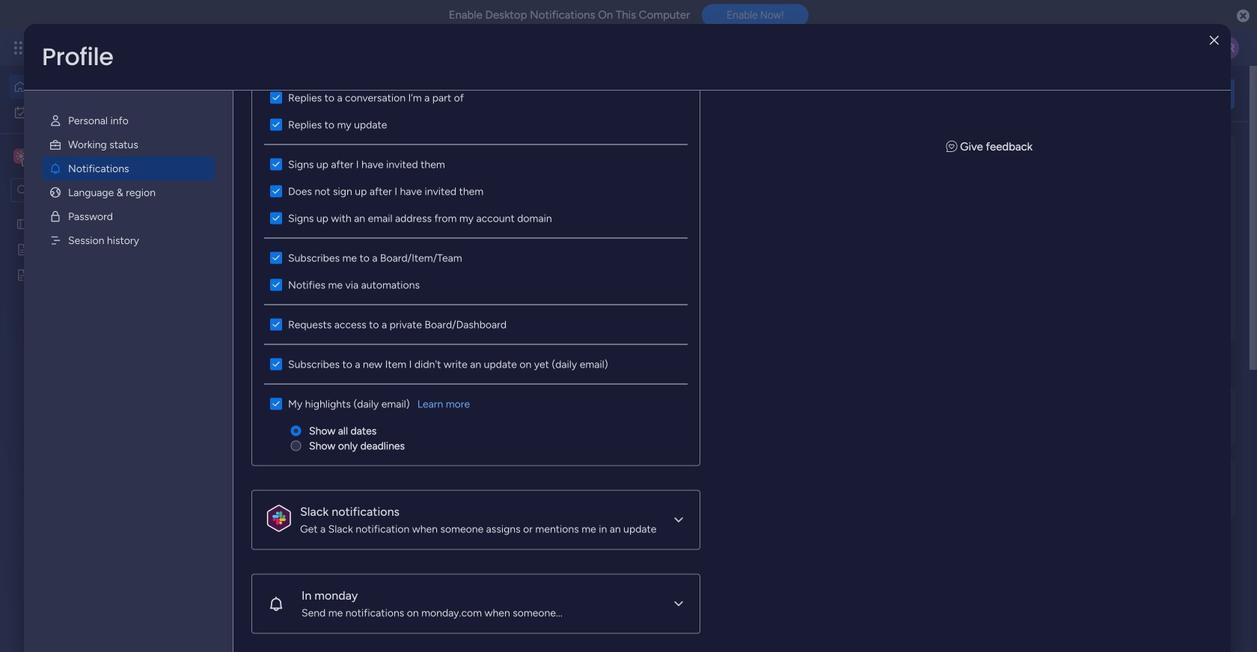 Task type: describe. For each thing, give the bounding box(es) containing it.
notifications image
[[49, 162, 62, 175]]

0 horizontal spatial public board image
[[16, 217, 30, 231]]

help center element
[[1011, 459, 1235, 519]]

v2 user feedback image
[[1023, 86, 1034, 102]]

2 menu item from the top
[[42, 133, 215, 156]]

v2 user feedback image
[[947, 140, 958, 153]]

personal info image
[[49, 114, 62, 127]]

getting started element
[[1011, 387, 1235, 447]]

component image for middle public board icon
[[250, 535, 264, 548]]

4 menu item from the top
[[42, 180, 215, 204]]

greg robinson image
[[1216, 36, 1240, 60]]

2 horizontal spatial public board image
[[495, 511, 511, 528]]

0 vertical spatial option
[[9, 75, 182, 99]]

3 menu item from the top
[[42, 156, 215, 180]]

1 vertical spatial lottie animation image
[[0, 501, 191, 652]]

1 horizontal spatial public board image
[[250, 511, 267, 528]]

close my private tasks image
[[231, 152, 249, 170]]

session history image
[[49, 234, 62, 247]]

Search in workspace field
[[31, 181, 125, 199]]

close image
[[1210, 35, 1219, 46]]



Task type: vqa. For each thing, say whether or not it's contained in the screenshot.
the development
no



Task type: locate. For each thing, give the bounding box(es) containing it.
working status image
[[49, 138, 62, 151]]

component image for the rightmost public board icon
[[495, 535, 508, 548]]

5 menu item from the top
[[42, 204, 215, 228]]

list box
[[0, 208, 191, 490]]

1 menu item from the top
[[42, 109, 215, 133]]

1 horizontal spatial component image
[[495, 535, 508, 548]]

1 horizontal spatial lottie animation image
[[587, 66, 1008, 123]]

1 vertical spatial option
[[9, 100, 182, 124]]

6 menu item from the top
[[42, 228, 215, 252]]

v2 bolt switch image
[[1140, 86, 1148, 102]]

option
[[9, 75, 182, 99], [9, 100, 182, 124], [0, 211, 191, 214]]

quick search results list box
[[231, 378, 975, 652]]

lottie animation element
[[587, 66, 1008, 123], [0, 501, 191, 652]]

0 horizontal spatial component image
[[250, 535, 264, 548]]

0 horizontal spatial lottie animation image
[[0, 501, 191, 652]]

close recently visited image
[[231, 360, 249, 378]]

dapulse close image
[[1238, 9, 1250, 24]]

0 vertical spatial lottie animation element
[[587, 66, 1008, 123]]

password image
[[49, 210, 62, 223]]

option up personal info "image"
[[9, 75, 182, 99]]

1 component image from the left
[[250, 535, 264, 548]]

1 horizontal spatial lottie animation element
[[587, 66, 1008, 123]]

private board image
[[16, 268, 30, 282]]

public board image
[[16, 242, 30, 257]]

option down search in workspace field
[[0, 211, 191, 214]]

region
[[252, 0, 700, 465]]

menu item
[[42, 109, 215, 133], [42, 133, 215, 156], [42, 156, 215, 180], [42, 180, 215, 204], [42, 204, 215, 228], [42, 228, 215, 252]]

add to favorites image
[[689, 512, 704, 527]]

2 vertical spatial option
[[0, 211, 191, 214]]

select product image
[[13, 40, 28, 55]]

public board image
[[16, 217, 30, 231], [250, 511, 267, 528], [495, 511, 511, 528]]

1 vertical spatial lottie animation element
[[0, 501, 191, 652]]

menu menu
[[24, 91, 233, 270]]

component image
[[250, 535, 264, 548], [495, 535, 508, 548]]

0 horizontal spatial lottie animation element
[[0, 501, 191, 652]]

language & region image
[[49, 186, 62, 199]]

templates image image
[[1024, 143, 1222, 246]]

lottie animation image
[[587, 66, 1008, 123], [0, 501, 191, 652]]

option up working status icon
[[9, 100, 182, 124]]

2 component image from the left
[[495, 535, 508, 548]]

0 vertical spatial lottie animation image
[[587, 66, 1008, 123]]



